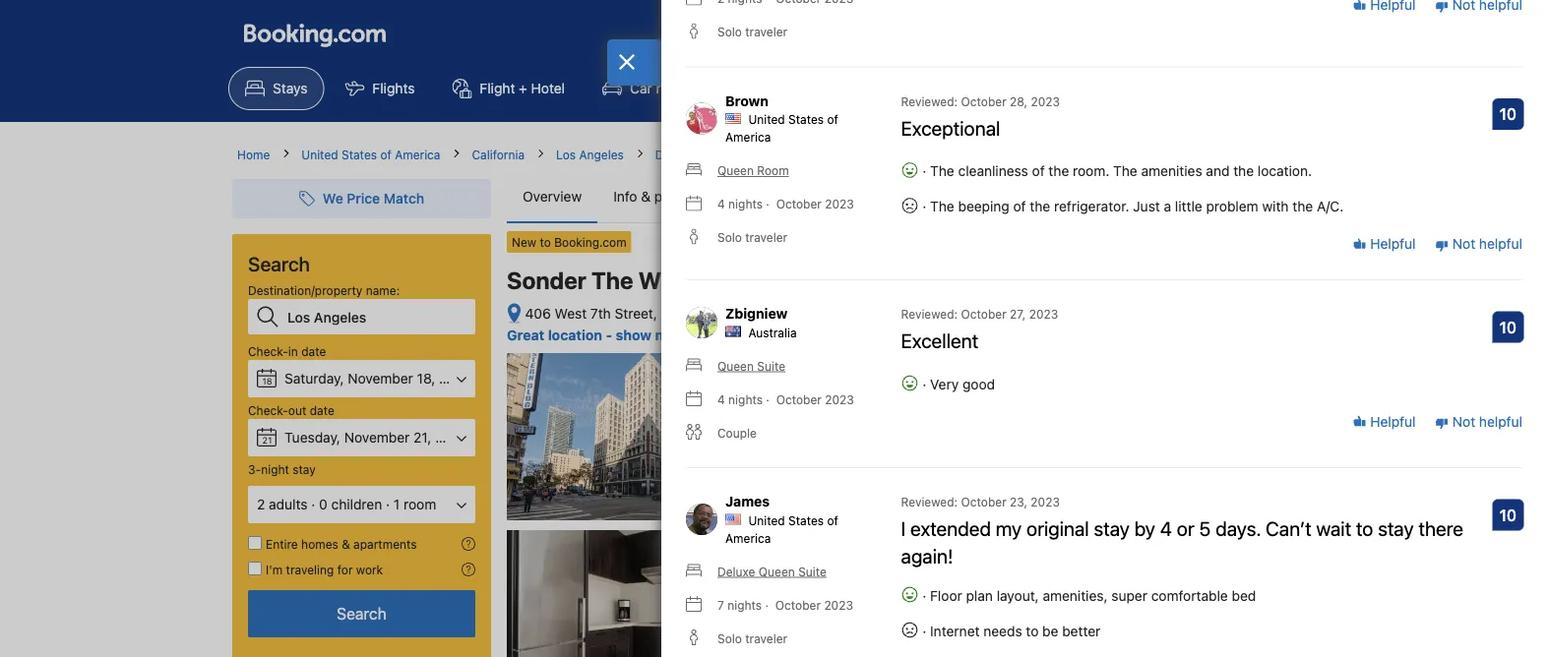 Task type: vqa. For each thing, say whether or not it's contained in the screenshot.
4
yes



Task type: describe. For each thing, give the bounding box(es) containing it.
the inside the fine print link
[[926, 189, 951, 205]]

search inside button
[[337, 605, 387, 624]]

car rentals link
[[586, 67, 716, 110]]

bed
[[1232, 588, 1257, 604]]

needs
[[984, 623, 1023, 639]]

new to booking.com
[[512, 235, 627, 249]]

night
[[261, 463, 289, 476]]

room. inside the cleanliness of the room. the amenities and the location.
[[1209, 436, 1244, 451]]

of inside the cleanliness of the room. the amenities and the location.
[[1171, 436, 1183, 451]]

the down deals
[[1049, 163, 1069, 179]]

reviews
[[1084, 189, 1132, 205]]

4 nights · october 2023 for excellent
[[718, 393, 854, 406]]

the right with
[[1293, 198, 1313, 214]]

4 inside i extended my original stay by 4 or 5 days. can't wait to stay there again!
[[1160, 517, 1173, 540]]

house rules
[[819, 189, 895, 205]]

booking.com image
[[244, 24, 386, 47]]

not helpful button for excellent
[[1435, 412, 1523, 432]]

cleanliness inside the cleanliness of the room. the amenities and the location.
[[1101, 436, 1167, 451]]

home
[[237, 148, 270, 161]]

not for exceptional
[[1453, 236, 1476, 252]]

new
[[512, 235, 537, 249]]

days.
[[1216, 517, 1261, 540]]

21,
[[414, 430, 432, 446]]

america down flights
[[395, 148, 441, 161]]

a
[[1164, 198, 1172, 214]]

extended
[[911, 517, 991, 540]]

1 solo traveler from the top
[[718, 25, 788, 39]]

little
[[1175, 198, 1203, 214]]

by
[[1135, 517, 1156, 540]]

(usa)
[[996, 148, 1030, 161]]

(71)
[[1136, 189, 1160, 205]]

2023 right 18,
[[439, 371, 473, 387]]

adults
[[269, 497, 308, 513]]

search button
[[248, 591, 476, 638]]

exceptional
[[901, 116, 1001, 139]]

fine
[[954, 189, 978, 205]]

1 horizontal spatial location.
[[1258, 163, 1312, 179]]

queen suite
[[718, 359, 786, 373]]

1 horizontal spatial stay
[[1094, 517, 1130, 540]]

21
[[262, 435, 272, 445]]

california
[[472, 148, 525, 161]]

traveler for i extended my original stay by 4 or 5 days. can't wait to stay there again!
[[745, 632, 788, 646]]

reviewed: october 28, 2023
[[901, 94, 1060, 108]]

traveler for exceptional
[[745, 231, 788, 244]]

not for excellent
[[1453, 414, 1476, 430]]

7
[[718, 598, 724, 612]]

+
[[519, 80, 528, 96]]

· internet  needs to be better
[[919, 623, 1101, 639]]

i'm traveling for work
[[266, 563, 383, 577]]

check-in date
[[248, 345, 326, 358]]

· down "queen suite"
[[766, 393, 770, 406]]

1 angeles from the left
[[579, 148, 624, 161]]

attractions link
[[833, 67, 964, 110]]

10 for excellent
[[1500, 318, 1517, 337]]

helpful for exceptional
[[1480, 236, 1523, 252]]

deluxe queen suite link
[[686, 563, 827, 581]]

2 horizontal spatial los
[[925, 148, 945, 161]]

street,
[[615, 306, 658, 322]]

0 vertical spatial to
[[540, 235, 551, 249]]

booking.com
[[554, 235, 627, 249]]

attractions
[[877, 80, 947, 96]]

2023 left rules
[[825, 197, 854, 211]]

· left '0'
[[311, 497, 315, 513]]

car rentals
[[630, 80, 699, 96]]

· down deluxe queen suite on the bottom of page
[[765, 598, 769, 612]]

& inside search 'section'
[[342, 538, 350, 551]]

october left 27,
[[961, 307, 1007, 321]]

states up deluxe queen suite on the bottom of page
[[789, 514, 824, 527]]

0 vertical spatial room.
[[1073, 163, 1110, 179]]

10 for exceptional
[[1500, 105, 1517, 123]]

the up or
[[1162, 452, 1181, 466]]

helpful for excellent
[[1480, 414, 1523, 430]]

close image
[[618, 54, 636, 70]]

· down sonder the winfield (hotel), los angeles (usa) deals
[[923, 163, 927, 179]]

2 horizontal spatial stay
[[1378, 517, 1414, 540]]

reviewed: for exceptional
[[901, 94, 958, 108]]

scored 9.2 element
[[1264, 598, 1296, 629]]

the left beeping
[[930, 198, 955, 214]]

los inside 406 west 7th street, downtown la, los angeles, 90014, united states of america – great location - show map
[[756, 306, 779, 322]]

home link
[[237, 146, 270, 163]]

location
[[548, 327, 603, 343]]

1 horizontal spatial to
[[1026, 623, 1039, 639]]

4 for excellent
[[718, 393, 725, 406]]

the up original
[[1075, 436, 1098, 451]]

super
[[1112, 588, 1148, 604]]

406
[[525, 306, 551, 322]]

7th
[[591, 306, 611, 322]]

stay inside search 'section'
[[293, 463, 316, 476]]

out
[[288, 404, 306, 417]]

stays
[[273, 80, 308, 96]]

flight + hotel
[[480, 80, 565, 96]]

overview link
[[507, 171, 598, 222]]

la
[[717, 148, 732, 161]]

tuesday, november 21, 2023
[[285, 430, 469, 446]]

overview
[[523, 189, 582, 205]]

solo for exceptional
[[718, 231, 742, 244]]

to inside i extended my original stay by 4 or 5 days. can't wait to stay there again!
[[1357, 517, 1374, 540]]

sonder the winfield (hotel), los angeles (usa) deals link
[[763, 148, 1064, 161]]

406 west 7th street, downtown la, los angeles, 90014, united states of america – great location - show map
[[507, 306, 1059, 343]]

car
[[630, 80, 652, 96]]

solo traveler for exceptional
[[718, 231, 788, 244]]

· very good
[[919, 376, 995, 392]]

10 for i extended my original stay by 4 or 5 days. can't wait to stay there again!
[[1500, 506, 1517, 525]]

previous image
[[1053, 470, 1065, 482]]

amenities
[[725, 189, 788, 205]]

of left i in the right bottom of the page
[[827, 514, 839, 527]]

united states of america for exceptional
[[726, 113, 839, 144]]

of down 'attractions' link
[[827, 113, 839, 126]]

comfortable
[[1152, 588, 1228, 604]]

states down flights "link"
[[342, 148, 377, 161]]

internet
[[930, 623, 980, 639]]

check- for in
[[248, 345, 288, 358]]

scored 10 element for i extended my original stay by 4 or 5 days. can't wait to stay there again!
[[1493, 499, 1524, 531]]

downtown la link
[[655, 146, 732, 163]]

stays link
[[228, 67, 324, 110]]

not helpful for excellent
[[1449, 414, 1523, 430]]

2 angeles from the left
[[948, 148, 993, 161]]

taxis
[[1060, 80, 1089, 96]]

0 horizontal spatial los
[[556, 148, 576, 161]]

november for tuesday,
[[344, 430, 410, 446]]

2 vertical spatial queen
[[759, 565, 795, 579]]

united states of america for i extended my original stay by 4 or 5 days. can't wait to stay there again!
[[726, 514, 839, 545]]

of right print
[[1014, 198, 1026, 214]]

0 horizontal spatial suite
[[757, 359, 786, 373]]

i
[[901, 517, 906, 540]]

flights
[[373, 80, 415, 96]]

traveling
[[286, 563, 334, 577]]

couple
[[718, 426, 757, 440]]

· left fine on the top of the page
[[923, 198, 927, 214]]

amenities link
[[709, 171, 804, 222]]

0 vertical spatial amenities
[[1142, 163, 1203, 179]]

· the beeping of the refrigerator.  just a little problem with the a/c.
[[919, 198, 1344, 214]]

winfield for sonder the winfield
[[639, 267, 730, 294]]

october down "queen suite"
[[776, 393, 822, 406]]

los angeles
[[556, 148, 624, 161]]

better
[[1062, 623, 1101, 639]]

next image
[[1298, 470, 1309, 482]]

layout,
[[997, 588, 1039, 604]]

house rules link
[[804, 171, 911, 222]]

name:
[[366, 284, 400, 297]]

helpful for exceptional
[[1367, 236, 1416, 252]]

good
[[963, 376, 995, 392]]

helpful button for exceptional
[[1353, 234, 1416, 254]]

scored 10 element for excellent
[[1493, 311, 1524, 343]]

the up days.
[[1247, 436, 1270, 451]]

0 horizontal spatial cleanliness
[[958, 163, 1029, 179]]

tuesday,
[[285, 430, 341, 446]]

be
[[1043, 623, 1059, 639]]

· left very
[[923, 376, 927, 392]]

date for check-in date
[[301, 345, 326, 358]]

info
[[614, 189, 637, 205]]

solo for i extended my original stay by 4 or 5 days. can't wait to stay there again!
[[718, 632, 742, 646]]

with
[[1263, 198, 1289, 214]]

deluxe queen suite
[[718, 565, 827, 579]]

work
[[356, 563, 383, 577]]

3-
[[248, 463, 261, 476]]

2
[[257, 497, 265, 513]]



Task type: locate. For each thing, give the bounding box(es) containing it.
date right in
[[301, 345, 326, 358]]

18,
[[417, 371, 435, 387]]

november left 21,
[[344, 430, 410, 446]]

1 vertical spatial nights
[[729, 393, 763, 406]]

2023 right 23,
[[1031, 496, 1060, 509]]

states up excellent
[[935, 306, 975, 322]]

0 vertical spatial helpful
[[1367, 236, 1416, 252]]

4 left or
[[1160, 517, 1173, 540]]

0 vertical spatial 4 nights · october 2023
[[718, 197, 854, 211]]

queen for excellent
[[718, 359, 754, 373]]

floor
[[930, 588, 963, 604]]

5
[[1200, 517, 1211, 540]]

2 check- from the top
[[248, 404, 288, 417]]

0 horizontal spatial &
[[342, 538, 350, 551]]

united up excellent
[[889, 306, 931, 322]]

solo traveler for i extended my original stay by 4 or 5 days. can't wait to stay there again!
[[718, 632, 788, 646]]

solo down amenities link
[[718, 231, 742, 244]]

1 vertical spatial cleanliness
[[1101, 436, 1167, 451]]

reviewed: up extended at the right bottom of the page
[[901, 496, 958, 509]]

the fine print
[[926, 189, 1011, 205]]

and inside the cleanliness of the room. the amenities and the location.
[[1136, 452, 1158, 466]]

2 vertical spatial solo
[[718, 632, 742, 646]]

rules
[[864, 189, 895, 205]]

nights for i extended my original stay by 4 or 5 days. can't wait to stay there again!
[[728, 598, 762, 612]]

· left floor
[[923, 588, 927, 604]]

los angeles link
[[556, 146, 624, 163]]

0 vertical spatial solo traveler
[[718, 25, 788, 39]]

and up 'by' on the bottom right of page
[[1136, 452, 1158, 466]]

saturday, november 18, 2023
[[285, 371, 473, 387]]

reviewed: for i extended my original stay by 4 or 5 days. can't wait to stay there again!
[[901, 496, 958, 509]]

of up or
[[1171, 436, 1183, 451]]

america up deluxe queen suite link
[[726, 531, 771, 545]]

in
[[288, 345, 298, 358]]

3 scored 10 element from the top
[[1493, 499, 1524, 531]]

2 adults · 0 children · 1 room button
[[248, 486, 476, 524]]

1 horizontal spatial search
[[337, 605, 387, 624]]

1
[[394, 497, 400, 513]]

1 vertical spatial solo traveler
[[718, 231, 788, 244]]

1 vertical spatial amenities
[[1075, 452, 1133, 466]]

4 down queen suite link
[[718, 393, 725, 406]]

there
[[1419, 517, 1464, 540]]

1 vertical spatial check-
[[248, 404, 288, 417]]

states up the room
[[789, 113, 824, 126]]

· floor plan layout, amenities, super comfortable bed
[[919, 588, 1257, 604]]

1 horizontal spatial winfield
[[831, 148, 877, 161]]

sonder up the room
[[763, 148, 803, 161]]

1 vertical spatial sonder
[[507, 267, 587, 294]]

very
[[930, 376, 959, 392]]

united states of america up the room
[[726, 113, 839, 144]]

1 reviewed: from the top
[[901, 94, 958, 108]]

the up problem on the top right of the page
[[1234, 163, 1254, 179]]

flights link
[[328, 67, 432, 110]]

0 vertical spatial nights
[[729, 197, 763, 211]]

queen for exceptional
[[718, 164, 754, 178]]

1 scored 10 element from the top
[[1493, 98, 1524, 130]]

0 vertical spatial traveler
[[745, 25, 788, 39]]

winfield up house rules
[[831, 148, 877, 161]]

reviewed: up excellent
[[901, 307, 958, 321]]

house
[[819, 189, 860, 205]]

1 vertical spatial traveler
[[745, 231, 788, 244]]

0 vertical spatial queen
[[718, 164, 754, 178]]

sonder for sonder the winfield
[[507, 267, 587, 294]]

solo traveler down the 7
[[718, 632, 788, 646]]

to
[[540, 235, 551, 249], [1357, 517, 1374, 540], [1026, 623, 1039, 639]]

guest reviews (71)
[[1043, 189, 1160, 205]]

1 helpful from the top
[[1367, 236, 1416, 252]]

0 vertical spatial not helpful
[[1449, 236, 1523, 252]]

3 10 from the top
[[1500, 506, 1517, 525]]

search
[[248, 252, 310, 275], [337, 605, 387, 624]]

the left fine on the top of the page
[[926, 189, 951, 205]]

0 horizontal spatial location.
[[1185, 452, 1236, 466]]

-
[[606, 327, 612, 343]]

cleanliness up 'by' on the bottom right of page
[[1101, 436, 1167, 451]]

2 4 nights · october 2023 from the top
[[718, 393, 854, 406]]

reviewed: for excellent
[[901, 307, 958, 321]]

18
[[262, 376, 272, 386]]

airport taxis link
[[968, 67, 1106, 110]]

0 vertical spatial and
[[1206, 163, 1230, 179]]

zbigniew
[[726, 305, 788, 322]]

2023 right 21,
[[435, 430, 469, 446]]

1 helpful button from the top
[[1353, 234, 1416, 254]]

the right print
[[1030, 198, 1051, 214]]

1 vertical spatial united states of america
[[302, 148, 441, 161]]

amenities inside the cleanliness of the room. the amenities and the location.
[[1075, 452, 1133, 466]]

1 vertical spatial winfield
[[639, 267, 730, 294]]

solo traveler down amenities link
[[718, 231, 788, 244]]

2 10 from the top
[[1500, 318, 1517, 337]]

queen up 7 nights · october 2023
[[759, 565, 795, 579]]

united right home link
[[302, 148, 338, 161]]

90014,
[[841, 306, 885, 322]]

october left 28,
[[961, 94, 1007, 108]]

1 not from the top
[[1453, 236, 1476, 252]]

0 vertical spatial sonder
[[763, 148, 803, 161]]

0 vertical spatial search
[[248, 252, 310, 275]]

0 vertical spatial not helpful button
[[1435, 234, 1523, 254]]

queen down la
[[718, 164, 754, 178]]

1 vertical spatial helpful button
[[1353, 412, 1416, 432]]

0 vertical spatial united states of america
[[726, 113, 839, 144]]

location.
[[1258, 163, 1312, 179], [1185, 452, 1236, 466]]

& right info
[[641, 189, 651, 205]]

october down the room
[[776, 197, 822, 211]]

4 down queen room 'link'
[[718, 197, 725, 211]]

1 vertical spatial queen
[[718, 359, 754, 373]]

2 vertical spatial reviewed:
[[901, 496, 958, 509]]

the fine print link
[[911, 171, 1027, 222]]

0 vertical spatial date
[[301, 345, 326, 358]]

search down work
[[337, 605, 387, 624]]

to right new
[[540, 235, 551, 249]]

november for saturday,
[[348, 371, 413, 387]]

plan
[[966, 588, 993, 604]]

1 4 nights · october 2023 from the top
[[718, 197, 854, 211]]

traveler down 7 nights · october 2023
[[745, 632, 788, 646]]

1 traveler from the top
[[745, 25, 788, 39]]

of down deals
[[1032, 163, 1045, 179]]

los up overview
[[556, 148, 576, 161]]

info & prices link
[[598, 171, 709, 222]]

check-out date
[[248, 404, 335, 417]]

2 vertical spatial 4
[[1160, 517, 1173, 540]]

0 vertical spatial 10
[[1500, 105, 1517, 123]]

america up la
[[726, 130, 771, 144]]

1 vertical spatial solo
[[718, 231, 742, 244]]

downtown left la
[[655, 148, 714, 161]]

states
[[789, 113, 824, 126], [342, 148, 377, 161], [935, 306, 975, 322], [789, 514, 824, 527]]

2 vertical spatial 10
[[1500, 506, 1517, 525]]

0 vertical spatial check-
[[248, 345, 288, 358]]

2023 right 27,
[[1030, 307, 1059, 321]]

0 horizontal spatial sonder
[[507, 267, 587, 294]]

1 vertical spatial scored 10 element
[[1493, 311, 1524, 343]]

2 vertical spatial traveler
[[745, 632, 788, 646]]

flight + hotel link
[[436, 67, 582, 110]]

entire
[[266, 538, 298, 551]]

the cleanliness of the room. the amenities and the location.
[[1075, 436, 1270, 466]]

1 vertical spatial and
[[1136, 452, 1158, 466]]

room. up guest reviews (71)
[[1073, 163, 1110, 179]]

october left 23,
[[961, 496, 1007, 509]]

of inside 406 west 7th street, downtown la, los angeles, 90014, united states of america – great location - show map
[[979, 306, 992, 322]]

the up the 7th
[[592, 267, 634, 294]]

2 scored 10 element from the top
[[1493, 311, 1524, 343]]

october down deluxe queen suite on the bottom of page
[[776, 598, 821, 612]]

0 vertical spatial winfield
[[831, 148, 877, 161]]

nights right the 7
[[728, 598, 762, 612]]

2 reviewed: from the top
[[901, 307, 958, 321]]

4 nights · october 2023 down "queen suite"
[[718, 393, 854, 406]]

1 vertical spatial not helpful button
[[1435, 412, 1523, 432]]

date for check-out date
[[310, 404, 335, 417]]

1 horizontal spatial los
[[756, 306, 779, 322]]

location. up the 5
[[1185, 452, 1236, 466]]

1 horizontal spatial sonder
[[763, 148, 803, 161]]

west
[[555, 306, 587, 322]]

1 vertical spatial helpful
[[1367, 414, 1416, 430]]

2 solo traveler from the top
[[718, 231, 788, 244]]

0 vertical spatial helpful button
[[1353, 234, 1416, 254]]

scored 10 element for exceptional
[[1493, 98, 1524, 130]]

america inside 406 west 7th street, downtown la, los angeles, 90014, united states of america – great location - show map
[[996, 306, 1048, 322]]

apartments
[[354, 538, 417, 551]]

2 not helpful button from the top
[[1435, 412, 1523, 432]]

0 vertical spatial location.
[[1258, 163, 1312, 179]]

airport
[[1012, 80, 1056, 96]]

1 solo from the top
[[718, 25, 742, 39]]

united states of america down flights "link"
[[302, 148, 441, 161]]

the up the 5
[[1186, 436, 1206, 451]]

0 vertical spatial cleanliness
[[958, 163, 1029, 179]]

sonder for sonder the winfield (hotel), los angeles (usa) deals
[[763, 148, 803, 161]]

1 horizontal spatial room.
[[1209, 436, 1244, 451]]

nights for excellent
[[729, 393, 763, 406]]

0 horizontal spatial and
[[1136, 452, 1158, 466]]

to right the wait
[[1357, 517, 1374, 540]]

not helpful button for exceptional
[[1435, 234, 1523, 254]]

1 not helpful from the top
[[1449, 236, 1523, 252]]

los up australia
[[756, 306, 779, 322]]

3 solo from the top
[[718, 632, 742, 646]]

winfield up map
[[639, 267, 730, 294]]

2 helpful from the top
[[1367, 414, 1416, 430]]

2 not helpful from the top
[[1449, 414, 1523, 430]]

2 vertical spatial scored 10 element
[[1493, 499, 1524, 531]]

1 vertical spatial &
[[342, 538, 350, 551]]

room.
[[1073, 163, 1110, 179], [1209, 436, 1244, 451]]

0 vertical spatial november
[[348, 371, 413, 387]]

room
[[757, 164, 789, 178]]

2 not from the top
[[1453, 414, 1476, 430]]

the
[[807, 148, 828, 161], [930, 163, 955, 179], [1114, 163, 1138, 179], [926, 189, 951, 205], [930, 198, 955, 214], [592, 267, 634, 294], [1075, 436, 1098, 451], [1247, 436, 1270, 451]]

1 vertical spatial not helpful
[[1449, 414, 1523, 430]]

location. inside the cleanliness of the room. the amenities and the location.
[[1185, 452, 1236, 466]]

check- for out
[[248, 404, 288, 417]]

1 vertical spatial date
[[310, 404, 335, 417]]

queen room link
[[686, 162, 789, 179]]

1 vertical spatial search
[[337, 605, 387, 624]]

1 vertical spatial room.
[[1209, 436, 1244, 451]]

2 helpful from the top
[[1480, 414, 1523, 430]]

map
[[655, 327, 685, 343]]

& inside info & prices link
[[641, 189, 651, 205]]

check-
[[248, 345, 288, 358], [248, 404, 288, 417]]

1 check- from the top
[[248, 345, 288, 358]]

not helpful for exceptional
[[1449, 236, 1523, 252]]

3 reviewed: from the top
[[901, 496, 958, 509]]

scored 10 element
[[1493, 98, 1524, 130], [1493, 311, 1524, 343], [1493, 499, 1524, 531]]

0 vertical spatial downtown
[[655, 148, 714, 161]]

of down flights "link"
[[380, 148, 392, 161]]

angeles up info
[[579, 148, 624, 161]]

2 traveler from the top
[[745, 231, 788, 244]]

1 vertical spatial 4 nights · october 2023
[[718, 393, 854, 406]]

rentals
[[656, 80, 699, 96]]

amenities up (71)
[[1142, 163, 1203, 179]]

1 vertical spatial 10
[[1500, 318, 1517, 337]]

stay left there
[[1378, 517, 1414, 540]]

0 horizontal spatial amenities
[[1075, 452, 1133, 466]]

or
[[1177, 517, 1195, 540]]

nights for exceptional
[[729, 197, 763, 211]]

downtown la
[[655, 148, 732, 161]]

2 vertical spatial united states of america
[[726, 514, 839, 545]]

united down the brown
[[749, 113, 785, 126]]

solo up the brown
[[718, 25, 742, 39]]

0 vertical spatial solo
[[718, 25, 742, 39]]

problem
[[1206, 198, 1259, 214]]

california link
[[472, 146, 525, 163]]

downtown inside downtown la link
[[655, 148, 714, 161]]

2023 down deluxe queen suite on the bottom of page
[[824, 598, 853, 612]]

0 vertical spatial scored 10 element
[[1493, 98, 1524, 130]]

united inside 406 west 7th street, downtown la, los angeles, 90014, united states of america – great location - show map
[[889, 306, 931, 322]]

destination/property
[[248, 284, 363, 297]]

october
[[961, 94, 1007, 108], [776, 197, 822, 211], [961, 307, 1007, 321], [776, 393, 822, 406], [961, 496, 1007, 509], [776, 598, 821, 612]]

check- down 18
[[248, 404, 288, 417]]

1 vertical spatial helpful
[[1480, 414, 1523, 430]]

2 helpful button from the top
[[1353, 412, 1416, 432]]

los
[[556, 148, 576, 161], [925, 148, 945, 161], [756, 306, 779, 322]]

1 10 from the top
[[1500, 105, 1517, 123]]

· left 1
[[386, 497, 390, 513]]

children
[[331, 497, 382, 513]]

of left 27,
[[979, 306, 992, 322]]

1 horizontal spatial &
[[641, 189, 651, 205]]

1 horizontal spatial amenities
[[1142, 163, 1203, 179]]

show
[[616, 327, 652, 343]]

0 vertical spatial not
[[1453, 236, 1476, 252]]

0 horizontal spatial stay
[[293, 463, 316, 476]]

helpful button for excellent
[[1353, 412, 1416, 432]]

2 adults · 0 children · 1 room
[[257, 497, 436, 513]]

solo traveler up the brown
[[718, 25, 788, 39]]

· left internet
[[923, 623, 927, 639]]

1 horizontal spatial cleanliness
[[1101, 436, 1167, 451]]

2023 right 28,
[[1031, 94, 1060, 108]]

the up house
[[807, 148, 828, 161]]

2023 down 90014,
[[825, 393, 854, 406]]

states inside 406 west 7th street, downtown la, los angeles, 90014, united states of america – great location - show map
[[935, 306, 975, 322]]

queen inside 'link'
[[718, 164, 754, 178]]

1 vertical spatial to
[[1357, 517, 1374, 540]]

reviewed:
[[901, 94, 958, 108], [901, 307, 958, 321], [901, 496, 958, 509]]

4 for exceptional
[[718, 197, 725, 211]]

wait
[[1317, 517, 1352, 540]]

downtown inside 406 west 7th street, downtown la, los angeles, 90014, united states of america – great location - show map
[[661, 306, 728, 322]]

amenities up original
[[1075, 452, 1133, 466]]

the down sonder the winfield (hotel), los angeles (usa) deals link
[[930, 163, 955, 179]]

sonder up 406
[[507, 267, 587, 294]]

nights down the queen room at the top of page
[[729, 197, 763, 211]]

0 vertical spatial helpful
[[1480, 236, 1523, 252]]

· down the room
[[766, 197, 770, 211]]

print
[[982, 189, 1011, 205]]

1 vertical spatial reviewed:
[[901, 307, 958, 321]]

2 vertical spatial solo traveler
[[718, 632, 788, 646]]

2 vertical spatial nights
[[728, 598, 762, 612]]

1 helpful from the top
[[1480, 236, 1523, 252]]

1 vertical spatial suite
[[799, 565, 827, 579]]

los down exceptional
[[925, 148, 945, 161]]

28,
[[1010, 94, 1028, 108]]

2 vertical spatial to
[[1026, 623, 1039, 639]]

the up reviews
[[1114, 163, 1138, 179]]

0 horizontal spatial winfield
[[639, 267, 730, 294]]

traveler down amenities link
[[745, 231, 788, 244]]

the
[[1049, 163, 1069, 179], [1234, 163, 1254, 179], [1030, 198, 1051, 214], [1293, 198, 1313, 214], [1186, 436, 1206, 451], [1162, 452, 1181, 466]]

stay left 'by' on the bottom right of page
[[1094, 517, 1130, 540]]

click to open map view image
[[507, 303, 522, 326]]

0 horizontal spatial room.
[[1073, 163, 1110, 179]]

stay right night
[[293, 463, 316, 476]]

queen
[[718, 164, 754, 178], [718, 359, 754, 373], [759, 565, 795, 579]]

4 nights · october 2023 for exceptional
[[718, 197, 854, 211]]

united states of america up deluxe queen suite on the bottom of page
[[726, 514, 839, 545]]

search section
[[224, 163, 499, 658]]

not helpful
[[1449, 236, 1523, 252], [1449, 414, 1523, 430]]

0 horizontal spatial to
[[540, 235, 551, 249]]

0 vertical spatial reviewed:
[[901, 94, 958, 108]]

3 traveler from the top
[[745, 632, 788, 646]]

0 horizontal spatial angeles
[[579, 148, 624, 161]]

airport taxis
[[1012, 80, 1089, 96]]

november left 18,
[[348, 371, 413, 387]]

1 horizontal spatial suite
[[799, 565, 827, 579]]

suite down australia
[[757, 359, 786, 373]]

· the cleanliness of the room. the amenities and the location.
[[919, 163, 1312, 179]]

suite up 7 nights · october 2023
[[799, 565, 827, 579]]

search up destination/property
[[248, 252, 310, 275]]

cleanliness down (usa)
[[958, 163, 1029, 179]]

downtown up map
[[661, 306, 728, 322]]

and
[[1206, 163, 1230, 179], [1136, 452, 1158, 466]]

amenities,
[[1043, 588, 1108, 604]]

queen down australia
[[718, 359, 754, 373]]

3 solo traveler from the top
[[718, 632, 788, 646]]

again!
[[901, 545, 953, 568]]

&
[[641, 189, 651, 205], [342, 538, 350, 551]]

1 vertical spatial downtown
[[661, 306, 728, 322]]

0 vertical spatial suite
[[757, 359, 786, 373]]

amenities
[[1142, 163, 1203, 179], [1075, 452, 1133, 466]]

nights
[[729, 197, 763, 211], [729, 393, 763, 406], [728, 598, 762, 612]]

23,
[[1010, 496, 1028, 509]]

1 vertical spatial location.
[[1185, 452, 1236, 466]]

0 vertical spatial 4
[[718, 197, 725, 211]]

2 solo from the top
[[718, 231, 742, 244]]

helpful for excellent
[[1367, 414, 1416, 430]]

1 not helpful button from the top
[[1435, 234, 1523, 254]]

united down james
[[749, 514, 785, 527]]

winfield for sonder the winfield (hotel), los angeles (usa) deals
[[831, 148, 877, 161]]

1 vertical spatial 4
[[718, 393, 725, 406]]

excellent
[[901, 329, 979, 352]]

not helpful button
[[1435, 234, 1523, 254], [1435, 412, 1523, 432]]

solo down the 7
[[718, 632, 742, 646]]

queen room
[[718, 164, 789, 178]]

4 nights · october 2023 down the room
[[718, 197, 854, 211]]

1 vertical spatial november
[[344, 430, 410, 446]]

(hotel),
[[880, 148, 922, 161]]

1 horizontal spatial angeles
[[948, 148, 993, 161]]

homes
[[301, 538, 338, 551]]

0 horizontal spatial search
[[248, 252, 310, 275]]

reviewed: up exceptional
[[901, 94, 958, 108]]

1 horizontal spatial and
[[1206, 163, 1230, 179]]

0 vertical spatial &
[[641, 189, 651, 205]]

angeles down exceptional
[[948, 148, 993, 161]]



